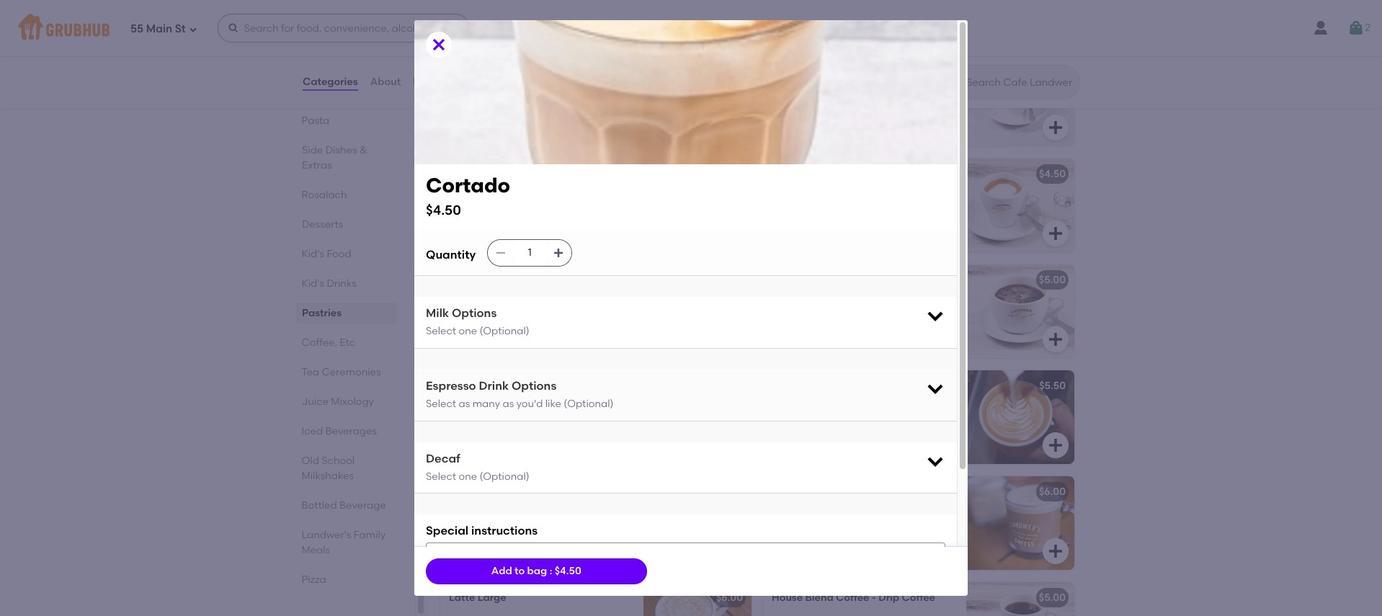 Task type: describe. For each thing, give the bounding box(es) containing it.
svg image inside 2 button
[[1348, 19, 1365, 37]]

coffee, etc tab
[[302, 335, 392, 350]]

latte image
[[967, 476, 1075, 570]]

1 coffee from the left
[[836, 592, 870, 604]]

categories button
[[302, 56, 359, 108]]

macchiato double image
[[967, 159, 1075, 252]]

tea ceremonies tab
[[302, 365, 392, 380]]

search icon image
[[944, 74, 961, 91]]

select inside espresso drink options select as many as you'd like (optional)
[[426, 398, 456, 410]]

iced beverages
[[302, 425, 377, 438]]

espresso double image
[[967, 53, 1075, 146]]

latte large image
[[644, 582, 752, 616]]

landwer's family meals tab
[[302, 528, 392, 558]]

cortado button
[[440, 371, 752, 464]]

$6.00 for cappuccino large
[[716, 486, 743, 498]]

americano large
[[772, 274, 858, 286]]

kid's drinks tab
[[302, 276, 392, 291]]

cortado for cortado
[[449, 380, 491, 392]]

espresso single image
[[644, 53, 752, 146]]

main navigation navigation
[[0, 0, 1383, 56]]

latte large
[[449, 592, 507, 604]]

add
[[492, 565, 512, 577]]

2
[[1365, 22, 1371, 34]]

$3.50
[[717, 62, 743, 74]]

1 horizontal spatial coffee, etc
[[438, 19, 522, 37]]

special
[[426, 524, 469, 538]]

meals
[[302, 544, 331, 556]]

kid's for kid's food
[[302, 248, 325, 260]]

you'd
[[517, 398, 543, 410]]

$3.75
[[718, 168, 743, 180]]

tea
[[302, 366, 320, 378]]

espresso for drink
[[426, 379, 476, 393]]

decaf select one (optional)
[[426, 452, 530, 483]]

double for espresso double
[[818, 62, 853, 74]]

-
[[872, 592, 876, 604]]

single for espresso single
[[495, 62, 525, 74]]

bottled beverage tab
[[302, 498, 392, 513]]

st
[[175, 22, 186, 35]]

desserts
[[302, 218, 343, 231]]

55 main st
[[130, 22, 186, 35]]

select inside decaf select one (optional)
[[426, 471, 456, 483]]

pasta tab
[[302, 113, 392, 128]]

$5.00 for americano large
[[1039, 274, 1066, 286]]

desserts tab
[[302, 217, 392, 232]]

house
[[772, 592, 803, 604]]

espresso single
[[449, 62, 525, 74]]

coffee, etc inside coffee, etc tab
[[302, 337, 356, 349]]

mixology
[[331, 396, 374, 408]]

food
[[327, 248, 352, 260]]

$4.50 inside cortado $4.50
[[426, 202, 461, 218]]

2 as from the left
[[503, 398, 514, 410]]

large for cappuccino large
[[513, 486, 542, 498]]

americano image
[[644, 265, 752, 358]]

2 coffee from the left
[[902, 592, 936, 604]]

old school milkshakes
[[302, 455, 355, 482]]

cappuccino
[[449, 486, 511, 498]]

beverages
[[326, 425, 377, 438]]

juice mixology
[[302, 396, 374, 408]]

1 as from the left
[[459, 398, 470, 410]]

landwer's family meals
[[302, 529, 386, 556]]

&
[[360, 144, 367, 156]]

1 horizontal spatial etc
[[497, 19, 522, 37]]

double for macchiato double
[[828, 168, 863, 180]]

Input item quantity number field
[[514, 240, 546, 266]]

beverage
[[340, 500, 387, 512]]

macchiato single
[[449, 168, 535, 180]]

quantity
[[426, 248, 476, 262]]

0 vertical spatial coffee,
[[438, 19, 493, 37]]

milk options select one (optional)
[[426, 306, 530, 338]]

americano large image
[[967, 265, 1075, 358]]

blend
[[806, 592, 834, 604]]

one inside milk options select one (optional)
[[459, 325, 477, 338]]

reviews
[[413, 76, 453, 88]]

family
[[354, 529, 386, 541]]

options inside espresso drink options select as many as you'd like (optional)
[[512, 379, 557, 393]]

house blend coffee - drip coffee
[[772, 592, 936, 604]]

espresso double
[[772, 62, 853, 74]]

espresso for single
[[449, 62, 493, 74]]

about
[[370, 76, 401, 88]]

macchiato single image
[[644, 159, 752, 252]]

coffee, inside tab
[[302, 337, 338, 349]]

$5.00 for house blend coffee - drip coffee
[[1039, 592, 1066, 604]]

kid's food
[[302, 248, 352, 260]]

$6.00 for latte large
[[716, 592, 743, 604]]

rosalach tab
[[302, 187, 392, 203]]

(optional) inside espresso drink options select as many as you'd like (optional)
[[564, 398, 614, 410]]

dishes
[[326, 144, 357, 156]]



Task type: vqa. For each thing, say whether or not it's contained in the screenshot.
"Onions" in What's On It: Small Bun (4"), Small Beef Patty (4") (1), Tomato (Regular), Lettuce (Regular), Pickles (Regular), Diced Onions (Regular), Mustard (Regular) button
no



Task type: locate. For each thing, give the bounding box(es) containing it.
ceremonies
[[322, 366, 381, 378]]

macchiato for macchiato double
[[772, 168, 826, 180]]

0 vertical spatial options
[[452, 306, 497, 320]]

2 macchiato from the left
[[772, 168, 826, 180]]

(optional) up cappuccino large
[[480, 471, 530, 483]]

milk
[[426, 306, 449, 320]]

cortado up quantity
[[426, 173, 510, 198]]

1 vertical spatial double
[[828, 168, 863, 180]]

1 horizontal spatial latte
[[772, 486, 798, 498]]

large for americano large
[[829, 274, 858, 286]]

2 select from the top
[[426, 398, 456, 410]]

55
[[130, 22, 143, 35]]

coffee, etc up espresso single
[[438, 19, 522, 37]]

drink
[[479, 379, 509, 393]]

0 vertical spatial single
[[495, 62, 525, 74]]

coffee, up espresso single
[[438, 19, 493, 37]]

latte
[[772, 486, 798, 498], [449, 592, 475, 604]]

1 horizontal spatial large
[[513, 486, 542, 498]]

0 vertical spatial kid's
[[302, 248, 325, 260]]

espresso inside espresso drink options select as many as you'd like (optional)
[[426, 379, 476, 393]]

0 horizontal spatial large
[[478, 592, 507, 604]]

espresso drink options select as many as you'd like (optional)
[[426, 379, 614, 410]]

iced
[[302, 425, 323, 438]]

side dishes & extras tab
[[302, 143, 392, 173]]

etc inside tab
[[340, 337, 356, 349]]

(optional) inside decaf select one (optional)
[[480, 471, 530, 483]]

as left 'you'd'
[[503, 398, 514, 410]]

0 vertical spatial double
[[818, 62, 853, 74]]

0 vertical spatial (optional)
[[480, 325, 530, 338]]

2 kid's from the top
[[302, 278, 325, 290]]

pizza
[[302, 574, 327, 586]]

select down decaf
[[426, 471, 456, 483]]

double
[[818, 62, 853, 74], [828, 168, 863, 180]]

2 horizontal spatial large
[[829, 274, 858, 286]]

svg image inside main navigation navigation
[[189, 25, 197, 34]]

bottled beverage
[[302, 500, 387, 512]]

$5.00 for americano
[[716, 274, 743, 286]]

options inside milk options select one (optional)
[[452, 306, 497, 320]]

Search Cafe Landwer search field
[[965, 76, 1076, 89]]

school
[[322, 455, 355, 467]]

kid's left "drinks"
[[302, 278, 325, 290]]

2 vertical spatial (optional)
[[480, 471, 530, 483]]

select down milk
[[426, 325, 456, 338]]

0 horizontal spatial latte
[[449, 592, 475, 604]]

large
[[829, 274, 858, 286], [513, 486, 542, 498], [478, 592, 507, 604]]

(optional) right like
[[564, 398, 614, 410]]

1 vertical spatial large
[[513, 486, 542, 498]]

1 vertical spatial coffee,
[[302, 337, 338, 349]]

svg image
[[1348, 19, 1365, 37], [228, 22, 239, 34], [724, 225, 742, 242], [926, 306, 946, 326], [1047, 331, 1065, 348], [724, 437, 742, 454], [1047, 437, 1065, 454], [926, 451, 946, 471]]

bag
[[527, 565, 547, 577]]

1 one from the top
[[459, 325, 477, 338]]

(optional) inside milk options select one (optional)
[[480, 325, 530, 338]]

2 vertical spatial large
[[478, 592, 507, 604]]

bottled
[[302, 500, 337, 512]]

etc
[[497, 19, 522, 37], [340, 337, 356, 349]]

etc down pastries tab
[[340, 337, 356, 349]]

0 horizontal spatial coffee
[[836, 592, 870, 604]]

one inside decaf select one (optional)
[[459, 471, 477, 483]]

1 kid's from the top
[[302, 248, 325, 260]]

2 vertical spatial select
[[426, 471, 456, 483]]

landwer's
[[302, 529, 352, 541]]

cortado image
[[644, 371, 752, 464]]

0 horizontal spatial americano
[[449, 274, 504, 286]]

old school milkshakes tab
[[302, 453, 392, 484]]

svg image
[[189, 25, 197, 34], [430, 36, 448, 53], [724, 119, 742, 136], [1047, 119, 1065, 136], [1047, 225, 1065, 242], [495, 247, 507, 259], [553, 247, 565, 259], [724, 331, 742, 348], [926, 378, 946, 398], [724, 543, 742, 560], [1047, 543, 1065, 560]]

1 vertical spatial cortado
[[449, 380, 491, 392]]

0 horizontal spatial as
[[459, 398, 470, 410]]

cappuccino large
[[449, 486, 542, 498]]

0 vertical spatial coffee, etc
[[438, 19, 522, 37]]

americano
[[449, 274, 504, 286], [772, 274, 827, 286]]

0 horizontal spatial $4.50
[[426, 202, 461, 218]]

2 button
[[1348, 15, 1371, 41]]

cappuccino large image
[[644, 476, 752, 570]]

(optional) up drink
[[480, 325, 530, 338]]

iced beverages tab
[[302, 424, 392, 439]]

milkshakes
[[302, 470, 354, 482]]

drinks
[[327, 278, 357, 290]]

0 horizontal spatial macchiato
[[449, 168, 503, 180]]

latte for latte
[[772, 486, 798, 498]]

espresso up many
[[426, 379, 476, 393]]

pastries
[[302, 307, 342, 319]]

rosalach
[[302, 189, 347, 201]]

large for latte large
[[478, 592, 507, 604]]

coffee, etc down pastries
[[302, 337, 356, 349]]

1 macchiato from the left
[[449, 168, 503, 180]]

1 vertical spatial options
[[512, 379, 557, 393]]

0 vertical spatial one
[[459, 325, 477, 338]]

drip
[[879, 592, 900, 604]]

1 vertical spatial kid's
[[302, 278, 325, 290]]

$5.00
[[716, 274, 743, 286], [1039, 274, 1066, 286], [1039, 592, 1066, 604]]

1 horizontal spatial macchiato
[[772, 168, 826, 180]]

special instructions
[[426, 524, 538, 538]]

1 americano from the left
[[449, 274, 504, 286]]

americano for americano large
[[772, 274, 827, 286]]

$5.50
[[1040, 380, 1066, 392]]

1 horizontal spatial options
[[512, 379, 557, 393]]

main
[[146, 22, 172, 35]]

like
[[545, 398, 562, 410]]

single
[[495, 62, 525, 74], [505, 168, 535, 180]]

add to bag : $4.50
[[492, 565, 582, 577]]

macchiato for macchiato single
[[449, 168, 503, 180]]

pasta
[[302, 115, 330, 127]]

juice
[[302, 396, 329, 408]]

cortado for cortado $4.50
[[426, 173, 510, 198]]

1 horizontal spatial as
[[503, 398, 514, 410]]

0 horizontal spatial coffee,
[[302, 337, 338, 349]]

2 vertical spatial $4.50
[[555, 565, 582, 577]]

1 vertical spatial latte
[[449, 592, 475, 604]]

1 horizontal spatial coffee
[[902, 592, 936, 604]]

about button
[[370, 56, 402, 108]]

$5.50 button
[[763, 371, 1075, 464]]

side
[[302, 144, 323, 156]]

categories
[[303, 76, 358, 88]]

latte for latte large
[[449, 592, 475, 604]]

1 select from the top
[[426, 325, 456, 338]]

1 vertical spatial coffee, etc
[[302, 337, 356, 349]]

1 vertical spatial $4.50
[[426, 202, 461, 218]]

0 vertical spatial large
[[829, 274, 858, 286]]

2 horizontal spatial $4.50
[[1039, 168, 1066, 180]]

macchiato double
[[772, 168, 863, 180]]

0 vertical spatial $4.50
[[1039, 168, 1066, 180]]

as
[[459, 398, 470, 410], [503, 398, 514, 410]]

many
[[473, 398, 500, 410]]

coffee left -
[[836, 592, 870, 604]]

coffee, down pastries
[[302, 337, 338, 349]]

cortado up many
[[449, 380, 491, 392]]

1 vertical spatial one
[[459, 471, 477, 483]]

pizza tab
[[302, 572, 392, 587]]

house blend coffee - drip coffee image
[[967, 582, 1075, 616]]

old
[[302, 455, 320, 467]]

select
[[426, 325, 456, 338], [426, 398, 456, 410], [426, 471, 456, 483]]

decaf
[[426, 452, 460, 465]]

options right milk
[[452, 306, 497, 320]]

instructions
[[471, 524, 538, 538]]

kid's drinks
[[302, 278, 357, 290]]

(optional)
[[480, 325, 530, 338], [564, 398, 614, 410], [480, 471, 530, 483]]

1 vertical spatial (optional)
[[564, 398, 614, 410]]

2 one from the top
[[459, 471, 477, 483]]

:
[[550, 565, 552, 577]]

to
[[515, 565, 525, 577]]

select inside milk options select one (optional)
[[426, 325, 456, 338]]

kid's left food
[[302, 248, 325, 260]]

$4.00
[[1039, 62, 1066, 74]]

coffee right drip
[[902, 592, 936, 604]]

options
[[452, 306, 497, 320], [512, 379, 557, 393]]

cortado inside button
[[449, 380, 491, 392]]

juice mixology tab
[[302, 394, 392, 409]]

kid's
[[302, 248, 325, 260], [302, 278, 325, 290]]

0 horizontal spatial etc
[[340, 337, 356, 349]]

reviews button
[[412, 56, 454, 108]]

kid's for kid's drinks
[[302, 278, 325, 290]]

3 select from the top
[[426, 471, 456, 483]]

1 vertical spatial select
[[426, 398, 456, 410]]

coffee, etc
[[438, 19, 522, 37], [302, 337, 356, 349]]

0 vertical spatial cortado
[[426, 173, 510, 198]]

one
[[459, 325, 477, 338], [459, 471, 477, 483]]

americano for americano
[[449, 274, 504, 286]]

2 americano from the left
[[772, 274, 827, 286]]

options up 'you'd'
[[512, 379, 557, 393]]

espresso
[[449, 62, 493, 74], [772, 62, 816, 74], [426, 379, 476, 393]]

1 horizontal spatial $4.50
[[555, 565, 582, 577]]

$4.50
[[1039, 168, 1066, 180], [426, 202, 461, 218], [555, 565, 582, 577]]

cortado $4.50
[[426, 173, 510, 218]]

0 vertical spatial select
[[426, 325, 456, 338]]

as left many
[[459, 398, 470, 410]]

tea ceremonies
[[302, 366, 381, 378]]

side dishes & extras
[[302, 144, 367, 172]]

pastries tab
[[302, 306, 392, 321]]

espresso for double
[[772, 62, 816, 74]]

single for macchiato single
[[505, 168, 535, 180]]

0 vertical spatial latte
[[772, 486, 798, 498]]

macchiato
[[449, 168, 503, 180], [772, 168, 826, 180]]

espresso right $3.50
[[772, 62, 816, 74]]

extras
[[302, 159, 332, 172]]

cortado
[[426, 173, 510, 198], [449, 380, 491, 392]]

0 vertical spatial etc
[[497, 19, 522, 37]]

cappuccino image
[[967, 371, 1075, 464]]

1 horizontal spatial coffee,
[[438, 19, 493, 37]]

kid's food tab
[[302, 247, 392, 262]]

coffee
[[836, 592, 870, 604], [902, 592, 936, 604]]

0 horizontal spatial coffee, etc
[[302, 337, 356, 349]]

$6.00
[[716, 486, 743, 498], [1039, 486, 1066, 498], [716, 592, 743, 604]]

0 horizontal spatial options
[[452, 306, 497, 320]]

coffee,
[[438, 19, 493, 37], [302, 337, 338, 349]]

1 vertical spatial single
[[505, 168, 535, 180]]

1 horizontal spatial americano
[[772, 274, 827, 286]]

select left many
[[426, 398, 456, 410]]

espresso up reviews
[[449, 62, 493, 74]]

1 vertical spatial etc
[[340, 337, 356, 349]]

etc up espresso single
[[497, 19, 522, 37]]



